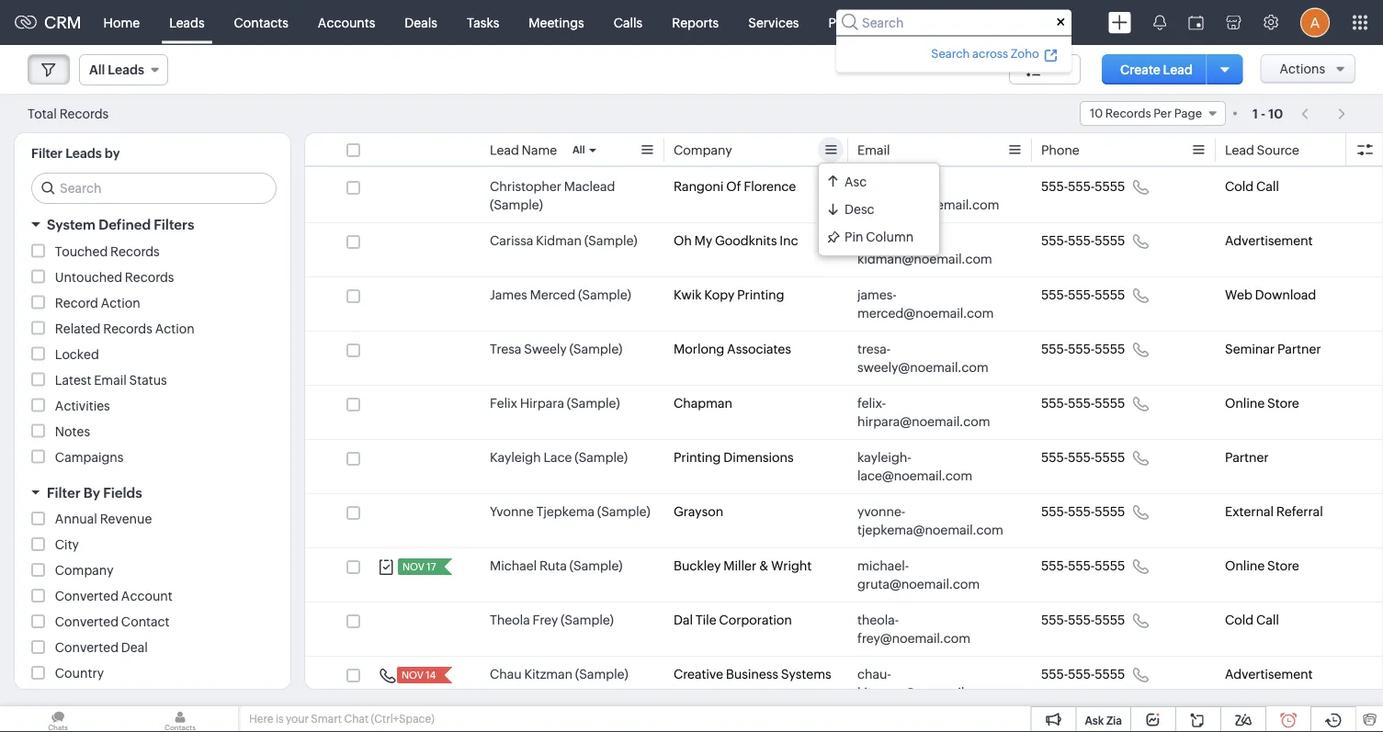 Task type: vqa. For each thing, say whether or not it's contained in the screenshot.


Task type: describe. For each thing, give the bounding box(es) containing it.
related
[[55, 321, 101, 336]]

city
[[55, 538, 79, 553]]

0 horizontal spatial printing
[[674, 450, 721, 465]]

5555 for felix- hirpara@noemail.com
[[1095, 396, 1126, 411]]

felix- hirpara@noemail.com link
[[858, 394, 1005, 431]]

status
[[129, 373, 167, 388]]

555-555-5555 for kayleigh- lace@noemail.com
[[1042, 450, 1126, 465]]

creative business systems
[[674, 667, 832, 682]]

lead inside create lead button
[[1164, 62, 1193, 77]]

michael-
[[858, 559, 909, 574]]

calls link
[[599, 0, 658, 45]]

annual revenue
[[55, 512, 152, 527]]

all for all leads
[[89, 63, 105, 77]]

555-555-5555 for theola- frey@noemail.com
[[1042, 613, 1126, 628]]

yvonne- tjepkema@noemail.com
[[858, 505, 1004, 538]]

create menu element
[[1098, 0, 1143, 45]]

by
[[105, 146, 120, 161]]

yvonne
[[490, 505, 534, 519]]

555-555-5555 for christopher- maclead@noemail.com
[[1042, 179, 1126, 194]]

contacts image
[[122, 707, 238, 733]]

tjepkema@noemail.com
[[858, 523, 1004, 538]]

online store for felix- hirpara@noemail.com
[[1226, 396, 1300, 411]]

revenue
[[100, 512, 152, 527]]

search across zoho
[[932, 46, 1040, 60]]

carissa- kidman@noemail.com
[[858, 234, 993, 267]]

latest
[[55, 373, 91, 388]]

signals image
[[1154, 15, 1167, 30]]

hirpara@noemail.com
[[858, 415, 991, 429]]

555-555-5555 for carissa- kidman@noemail.com
[[1042, 234, 1126, 248]]

1 horizontal spatial 10
[[1269, 106, 1284, 121]]

1 horizontal spatial action
[[155, 321, 195, 336]]

(sample) for christopher maclead (sample)
[[490, 198, 543, 212]]

kitzman
[[524, 667, 573, 682]]

0 horizontal spatial email
[[94, 373, 127, 388]]

tresa
[[490, 342, 522, 357]]

touched
[[55, 244, 108, 259]]

phone
[[1042, 143, 1080, 158]]

smart
[[311, 713, 342, 726]]

systems
[[781, 667, 832, 682]]

converted deal
[[55, 641, 148, 656]]

advertisement for carissa- kidman@noemail.com
[[1226, 234, 1313, 248]]

5555 for james- merced@noemail.com
[[1095, 288, 1126, 302]]

555-555-5555 for felix- hirpara@noemail.com
[[1042, 396, 1126, 411]]

records for touched
[[110, 244, 160, 259]]

loading image
[[111, 112, 121, 118]]

cold for christopher- maclead@noemail.com
[[1226, 179, 1254, 194]]

total
[[28, 106, 57, 121]]

source
[[1257, 143, 1300, 158]]

deals link
[[390, 0, 452, 45]]

create menu image
[[1109, 11, 1132, 34]]

converted for converted account
[[55, 589, 119, 604]]

oh my goodknits inc
[[674, 234, 799, 248]]

felix hirpara (sample) link
[[490, 394, 620, 413]]

felix- hirpara@noemail.com
[[858, 396, 991, 429]]

name
[[522, 143, 557, 158]]

advertisement for chau- kitzman@noemail.com
[[1226, 667, 1313, 682]]

calendar image
[[1189, 15, 1204, 30]]

All Leads field
[[79, 54, 168, 86]]

felix hirpara (sample)
[[490, 396, 620, 411]]

(sample) for theola frey (sample)
[[561, 613, 614, 628]]

0 horizontal spatial company
[[55, 564, 114, 578]]

rangoni of florence
[[674, 179, 796, 194]]

search
[[932, 46, 970, 60]]

system defined filters button
[[15, 209, 291, 241]]

(sample) for yvonne tjepkema (sample)
[[598, 505, 651, 519]]

maclead@noemail.com
[[858, 198, 1000, 212]]

seminar
[[1226, 342, 1275, 357]]

untouched
[[55, 270, 122, 285]]

cold call for christopher- maclead@noemail.com
[[1226, 179, 1280, 194]]

untouched records
[[55, 270, 174, 285]]

dal
[[674, 613, 693, 628]]

(sample) for carissa kidman (sample)
[[585, 234, 638, 248]]

dimensions
[[724, 450, 794, 465]]

(ctrl+space)
[[371, 713, 435, 726]]

calls
[[614, 15, 643, 30]]

printing dimensions
[[674, 450, 794, 465]]

(sample) for tresa sweely (sample)
[[570, 342, 623, 357]]

tresa- sweely@noemail.com link
[[858, 340, 1005, 377]]

chau kitzman (sample) link
[[490, 666, 629, 684]]

frey
[[533, 613, 558, 628]]

external
[[1226, 505, 1274, 519]]

theola
[[490, 613, 530, 628]]

gruta@noemail.com
[[858, 577, 980, 592]]

yvonne-
[[858, 505, 906, 519]]

christopher- maclead@noemail.com link
[[858, 177, 1005, 214]]

kayleigh-
[[858, 450, 912, 465]]

5555 for carissa- kidman@noemail.com
[[1095, 234, 1126, 248]]

lead for lead source
[[1226, 143, 1255, 158]]

maclead
[[564, 179, 615, 194]]

corporation
[[719, 613, 792, 628]]

christopher
[[490, 179, 562, 194]]

inc
[[780, 234, 799, 248]]

Search field
[[837, 10, 1072, 35]]

converted for converted deal
[[55, 641, 119, 656]]

christopher-
[[858, 179, 931, 194]]

wright
[[771, 559, 812, 574]]

per
[[1154, 107, 1172, 120]]

here
[[249, 713, 273, 726]]

yvonne tjepkema (sample) link
[[490, 503, 651, 521]]

profile element
[[1290, 0, 1341, 45]]

nov 14 link
[[397, 667, 438, 684]]

services
[[749, 15, 799, 30]]

call for christopher- maclead@noemail.com
[[1257, 179, 1280, 194]]

leads for all leads
[[108, 63, 144, 77]]

(sample) for michael ruta (sample)
[[570, 559, 623, 574]]

web download
[[1226, 288, 1317, 302]]

projects
[[829, 15, 877, 30]]

projects link
[[814, 0, 892, 45]]

theola frey (sample)
[[490, 613, 614, 628]]

555-555-5555 for michael- gruta@noemail.com
[[1042, 559, 1126, 574]]

defined
[[99, 217, 151, 233]]

555-555-5555 for chau- kitzman@noemail.com
[[1042, 667, 1126, 682]]

tile
[[696, 613, 717, 628]]

kayleigh lace (sample)
[[490, 450, 628, 465]]

lace@noemail.com
[[858, 469, 973, 484]]

notes
[[55, 424, 90, 439]]

5555 for theola- frey@noemail.com
[[1095, 613, 1126, 628]]

nov for chau
[[402, 670, 424, 682]]

rangoni
[[674, 179, 724, 194]]

michael ruta (sample)
[[490, 559, 623, 574]]

system defined filters
[[47, 217, 194, 233]]

online for michael- gruta@noemail.com
[[1226, 559, 1265, 574]]

10 inside 'field'
[[1090, 107, 1103, 120]]



Task type: locate. For each thing, give the bounding box(es) containing it.
5 5555 from the top
[[1095, 396, 1126, 411]]

store down seminar partner
[[1268, 396, 1300, 411]]

theola- frey@noemail.com link
[[858, 611, 1005, 648]]

10 555-555-5555 from the top
[[1042, 667, 1126, 682]]

printing up grayson on the bottom of the page
[[674, 450, 721, 465]]

0 horizontal spatial partner
[[1226, 450, 1269, 465]]

1 store from the top
[[1268, 396, 1300, 411]]

1 vertical spatial store
[[1268, 559, 1300, 574]]

(sample) right kitzman
[[575, 667, 629, 682]]

4 5555 from the top
[[1095, 342, 1126, 357]]

online store down external referral
[[1226, 559, 1300, 574]]

lead left 'source'
[[1226, 143, 1255, 158]]

store for felix- hirpara@noemail.com
[[1268, 396, 1300, 411]]

records for 10
[[1106, 107, 1152, 120]]

converted up converted deal
[[55, 615, 119, 630]]

555-
[[1042, 179, 1068, 194], [1068, 179, 1095, 194], [1042, 234, 1068, 248], [1068, 234, 1095, 248], [1042, 288, 1068, 302], [1068, 288, 1095, 302], [1042, 342, 1068, 357], [1068, 342, 1095, 357], [1042, 396, 1068, 411], [1068, 396, 1095, 411], [1042, 450, 1068, 465], [1068, 450, 1095, 465], [1042, 505, 1068, 519], [1068, 505, 1095, 519], [1042, 559, 1068, 574], [1068, 559, 1095, 574], [1042, 613, 1068, 628], [1068, 613, 1095, 628], [1042, 667, 1068, 682], [1068, 667, 1095, 682]]

merced
[[530, 288, 576, 302]]

filter for filter by fields
[[47, 485, 81, 501]]

kayleigh- lace@noemail.com
[[858, 450, 973, 484]]

5555 for michael- gruta@noemail.com
[[1095, 559, 1126, 574]]

1 horizontal spatial partner
[[1278, 342, 1322, 357]]

across
[[973, 46, 1009, 60]]

(sample) right tjepkema
[[598, 505, 651, 519]]

2 call from the top
[[1257, 613, 1280, 628]]

locked
[[55, 347, 99, 362]]

home link
[[89, 0, 155, 45]]

filter down total
[[31, 146, 63, 161]]

Search text field
[[32, 174, 276, 203]]

(sample) for chau kitzman (sample)
[[575, 667, 629, 682]]

cold for theola- frey@noemail.com
[[1226, 613, 1254, 628]]

lead for lead name
[[490, 143, 519, 158]]

0 vertical spatial printing
[[737, 288, 785, 302]]

records down defined
[[110, 244, 160, 259]]

nov for michael
[[403, 562, 425, 573]]

nov 17
[[403, 562, 436, 573]]

0 vertical spatial online store
[[1226, 396, 1300, 411]]

2 advertisement from the top
[[1226, 667, 1313, 682]]

0 vertical spatial filter
[[31, 146, 63, 161]]

all for all
[[573, 144, 585, 156]]

555-555-5555
[[1042, 179, 1126, 194], [1042, 234, 1126, 248], [1042, 288, 1126, 302], [1042, 342, 1126, 357], [1042, 396, 1126, 411], [1042, 450, 1126, 465], [1042, 505, 1126, 519], [1042, 559, 1126, 574], [1042, 613, 1126, 628], [1042, 667, 1126, 682]]

kidman@noemail.com
[[858, 252, 993, 267]]

lace
[[544, 450, 572, 465]]

1 vertical spatial email
[[94, 373, 127, 388]]

0 vertical spatial partner
[[1278, 342, 1322, 357]]

0 vertical spatial email
[[858, 143, 890, 158]]

1 vertical spatial action
[[155, 321, 195, 336]]

1 call from the top
[[1257, 179, 1280, 194]]

converted up country on the bottom
[[55, 641, 119, 656]]

0 horizontal spatial lead
[[490, 143, 519, 158]]

leads for filter leads by
[[65, 146, 102, 161]]

action
[[101, 296, 140, 310], [155, 321, 195, 336]]

latest email status
[[55, 373, 167, 388]]

nov left 14
[[402, 670, 424, 682]]

sweely@noemail.com
[[858, 360, 989, 375]]

8 5555 from the top
[[1095, 559, 1126, 574]]

2 cold call from the top
[[1226, 613, 1280, 628]]

2 online from the top
[[1226, 559, 1265, 574]]

online down external
[[1226, 559, 1265, 574]]

2 vertical spatial converted
[[55, 641, 119, 656]]

leads up 'loading' image
[[108, 63, 144, 77]]

1 cold call from the top
[[1226, 179, 1280, 194]]

0 vertical spatial cold
[[1226, 179, 1254, 194]]

signals element
[[1143, 0, 1178, 45]]

0 horizontal spatial leads
[[65, 146, 102, 161]]

system
[[47, 217, 96, 233]]

chau kitzman (sample)
[[490, 667, 629, 682]]

1 vertical spatial online
[[1226, 559, 1265, 574]]

contacts
[[234, 15, 289, 30]]

michael
[[490, 559, 537, 574]]

email up asc
[[858, 143, 890, 158]]

records for related
[[103, 321, 152, 336]]

filter left "by"
[[47, 485, 81, 501]]

buckley miller & wright
[[674, 559, 812, 574]]

by
[[84, 485, 100, 501]]

felix-
[[858, 396, 886, 411]]

ask
[[1085, 715, 1104, 727]]

michael- gruta@noemail.com
[[858, 559, 980, 592]]

0 vertical spatial company
[[674, 143, 732, 158]]

&
[[759, 559, 769, 574]]

1 vertical spatial partner
[[1226, 450, 1269, 465]]

10
[[1269, 106, 1284, 121], [1090, 107, 1103, 120]]

online down 'seminar'
[[1226, 396, 1265, 411]]

(sample) right "sweely"
[[570, 342, 623, 357]]

filter by fields
[[47, 485, 142, 501]]

chats image
[[0, 707, 116, 733]]

online store down seminar partner
[[1226, 396, 1300, 411]]

call for theola- frey@noemail.com
[[1257, 613, 1280, 628]]

all inside field
[[89, 63, 105, 77]]

kitzman@noemail.com
[[858, 686, 995, 701]]

1 horizontal spatial all
[[573, 144, 585, 156]]

5555 for chau- kitzman@noemail.com
[[1095, 667, 1126, 682]]

10 left the per
[[1090, 107, 1103, 120]]

partner right 'seminar'
[[1278, 342, 1322, 357]]

0 vertical spatial action
[[101, 296, 140, 310]]

2 555-555-5555 from the top
[[1042, 234, 1126, 248]]

records for untouched
[[125, 270, 174, 285]]

theola frey (sample) link
[[490, 611, 614, 630]]

filter leads by
[[31, 146, 120, 161]]

crm
[[44, 13, 81, 32]]

lead left name
[[490, 143, 519, 158]]

1 horizontal spatial lead
[[1164, 62, 1193, 77]]

row group containing christopher maclead (sample)
[[305, 169, 1384, 712]]

create lead
[[1121, 62, 1193, 77]]

2 vertical spatial leads
[[65, 146, 102, 161]]

all up maclead
[[573, 144, 585, 156]]

online store for michael- gruta@noemail.com
[[1226, 559, 1300, 574]]

2 online store from the top
[[1226, 559, 1300, 574]]

campaigns
[[55, 450, 124, 465]]

1 vertical spatial printing
[[674, 450, 721, 465]]

3 converted from the top
[[55, 641, 119, 656]]

555-555-5555 for tresa- sweely@noemail.com
[[1042, 342, 1126, 357]]

store for michael- gruta@noemail.com
[[1268, 559, 1300, 574]]

1 vertical spatial leads
[[108, 63, 144, 77]]

yvonne- tjepkema@noemail.com link
[[858, 503, 1005, 540]]

(sample) inside 'link'
[[578, 288, 631, 302]]

2 cold from the top
[[1226, 613, 1254, 628]]

contact
[[121, 615, 170, 630]]

column
[[866, 230, 914, 245]]

(sample) for james merced (sample)
[[578, 288, 631, 302]]

(sample) right the lace
[[575, 450, 628, 465]]

1 cold from the top
[[1226, 179, 1254, 194]]

home
[[104, 15, 140, 30]]

(sample) for kayleigh lace (sample)
[[575, 450, 628, 465]]

records
[[59, 106, 109, 121], [1106, 107, 1152, 120], [110, 244, 160, 259], [125, 270, 174, 285], [103, 321, 152, 336]]

desc
[[845, 202, 875, 217]]

1 5555 from the top
[[1095, 179, 1126, 194]]

0 horizontal spatial all
[[89, 63, 105, 77]]

1 horizontal spatial company
[[674, 143, 732, 158]]

0 vertical spatial cold call
[[1226, 179, 1280, 194]]

here is your smart chat (ctrl+space)
[[249, 713, 435, 726]]

business
[[726, 667, 779, 682]]

chapman
[[674, 396, 733, 411]]

filter for filter leads by
[[31, 146, 63, 161]]

james- merced@noemail.com
[[858, 288, 994, 321]]

10 right the "-"
[[1269, 106, 1284, 121]]

(sample) right hirpara
[[567, 396, 620, 411]]

3 5555 from the top
[[1095, 288, 1126, 302]]

0 vertical spatial leads
[[169, 15, 205, 30]]

1 horizontal spatial printing
[[737, 288, 785, 302]]

lead source
[[1226, 143, 1300, 158]]

lead right the create
[[1164, 62, 1193, 77]]

james merced (sample)
[[490, 288, 631, 302]]

all up total records at the top of page
[[89, 63, 105, 77]]

ruta
[[540, 559, 567, 574]]

5555 for yvonne- tjepkema@noemail.com
[[1095, 505, 1126, 519]]

tasks
[[467, 15, 499, 30]]

9 5555 from the top
[[1095, 613, 1126, 628]]

chau- kitzman@noemail.com link
[[858, 666, 1005, 702]]

-
[[1261, 106, 1266, 121]]

2 5555 from the top
[[1095, 234, 1126, 248]]

carissa-
[[858, 234, 903, 248]]

size image
[[1027, 62, 1042, 78]]

action up status
[[155, 321, 195, 336]]

9 555-555-5555 from the top
[[1042, 613, 1126, 628]]

(sample) inside "christopher maclead (sample)"
[[490, 198, 543, 212]]

navigation
[[1293, 100, 1356, 127]]

2 horizontal spatial lead
[[1226, 143, 1255, 158]]

0 vertical spatial store
[[1268, 396, 1300, 411]]

(sample) right "kidman"
[[585, 234, 638, 248]]

0 horizontal spatial 10
[[1090, 107, 1103, 120]]

carissa kidman (sample)
[[490, 234, 638, 248]]

services link
[[734, 0, 814, 45]]

0 horizontal spatial action
[[101, 296, 140, 310]]

company up rangoni
[[674, 143, 732, 158]]

2 converted from the top
[[55, 615, 119, 630]]

5 555-555-5555 from the top
[[1042, 396, 1126, 411]]

555-555-5555 for yvonne- tjepkema@noemail.com
[[1042, 505, 1126, 519]]

1 555-555-5555 from the top
[[1042, 179, 1126, 194]]

0 vertical spatial advertisement
[[1226, 234, 1313, 248]]

leads left by
[[65, 146, 102, 161]]

profile image
[[1301, 8, 1330, 37]]

1 horizontal spatial email
[[858, 143, 890, 158]]

creative
[[674, 667, 724, 682]]

filter
[[31, 146, 63, 161], [47, 485, 81, 501]]

michael ruta (sample) link
[[490, 557, 623, 576]]

1 vertical spatial call
[[1257, 613, 1280, 628]]

cold call for theola- frey@noemail.com
[[1226, 613, 1280, 628]]

4 555-555-5555 from the top
[[1042, 342, 1126, 357]]

1 vertical spatial filter
[[47, 485, 81, 501]]

carissa
[[490, 234, 534, 248]]

converted contact
[[55, 615, 170, 630]]

0 vertical spatial converted
[[55, 589, 119, 604]]

records down 'record action'
[[103, 321, 152, 336]]

chau- kitzman@noemail.com
[[858, 667, 995, 701]]

kayleigh lace (sample) link
[[490, 449, 628, 467]]

records down touched records
[[125, 270, 174, 285]]

2 horizontal spatial leads
[[169, 15, 205, 30]]

action up related records action
[[101, 296, 140, 310]]

all
[[89, 63, 105, 77], [573, 144, 585, 156]]

converted up converted contact
[[55, 589, 119, 604]]

0 vertical spatial online
[[1226, 396, 1265, 411]]

0 vertical spatial all
[[89, 63, 105, 77]]

partner up external
[[1226, 450, 1269, 465]]

None field
[[1010, 54, 1081, 85]]

leads right the 'home' link
[[169, 15, 205, 30]]

6 555-555-5555 from the top
[[1042, 450, 1126, 465]]

1
[[1253, 106, 1259, 121]]

christopher maclead (sample) link
[[490, 177, 656, 214]]

printing right kopy
[[737, 288, 785, 302]]

yvonne tjepkema (sample)
[[490, 505, 651, 519]]

0 vertical spatial call
[[1257, 179, 1280, 194]]

seminar partner
[[1226, 342, 1322, 357]]

row group
[[305, 169, 1384, 712]]

2 store from the top
[[1268, 559, 1300, 574]]

5555 for kayleigh- lace@noemail.com
[[1095, 450, 1126, 465]]

total records
[[28, 106, 109, 121]]

kidman
[[536, 234, 582, 248]]

filter inside dropdown button
[[47, 485, 81, 501]]

555-555-5555 for james- merced@noemail.com
[[1042, 288, 1126, 302]]

christopher- maclead@noemail.com
[[858, 179, 1000, 212]]

florence
[[744, 179, 796, 194]]

1 online from the top
[[1226, 396, 1265, 411]]

1 vertical spatial advertisement
[[1226, 667, 1313, 682]]

my
[[695, 234, 713, 248]]

(sample) down christopher
[[490, 198, 543, 212]]

company down city
[[55, 564, 114, 578]]

5555 for tresa- sweely@noemail.com
[[1095, 342, 1126, 357]]

(sample) for felix hirpara (sample)
[[567, 396, 620, 411]]

(sample) right merced
[[578, 288, 631, 302]]

5555 for christopher- maclead@noemail.com
[[1095, 179, 1126, 194]]

1 vertical spatial converted
[[55, 615, 119, 630]]

6 5555 from the top
[[1095, 450, 1126, 465]]

records for total
[[59, 106, 109, 121]]

records left 'loading' image
[[59, 106, 109, 121]]

1 vertical spatial company
[[55, 564, 114, 578]]

nov left 17
[[403, 562, 425, 573]]

7 5555 from the top
[[1095, 505, 1126, 519]]

1 online store from the top
[[1226, 396, 1300, 411]]

1 advertisement from the top
[[1226, 234, 1313, 248]]

records inside 'field'
[[1106, 107, 1152, 120]]

dal tile corporation
[[674, 613, 792, 628]]

theola- frey@noemail.com
[[858, 613, 971, 646]]

1 vertical spatial cold
[[1226, 613, 1254, 628]]

online for felix- hirpara@noemail.com
[[1226, 396, 1265, 411]]

0 vertical spatial nov
[[403, 562, 425, 573]]

record
[[55, 296, 98, 310]]

leads inside field
[[108, 63, 144, 77]]

(sample) right frey
[[561, 613, 614, 628]]

10 5555 from the top
[[1095, 667, 1126, 682]]

1 vertical spatial all
[[573, 144, 585, 156]]

records left the per
[[1106, 107, 1152, 120]]

is
[[276, 713, 284, 726]]

record action
[[55, 296, 140, 310]]

converted for converted contact
[[55, 615, 119, 630]]

10 Records Per Page field
[[1080, 101, 1226, 126]]

8 555-555-5555 from the top
[[1042, 559, 1126, 574]]

1 converted from the top
[[55, 589, 119, 604]]

1 vertical spatial cold call
[[1226, 613, 1280, 628]]

email right latest
[[94, 373, 127, 388]]

1 horizontal spatial leads
[[108, 63, 144, 77]]

(sample) right ruta
[[570, 559, 623, 574]]

3 555-555-5555 from the top
[[1042, 288, 1126, 302]]

store down external referral
[[1268, 559, 1300, 574]]

1 vertical spatial online store
[[1226, 559, 1300, 574]]

1 vertical spatial nov
[[402, 670, 424, 682]]

Other Modules field
[[892, 8, 931, 37]]

7 555-555-5555 from the top
[[1042, 505, 1126, 519]]

create
[[1121, 62, 1161, 77]]

14
[[426, 670, 436, 682]]



